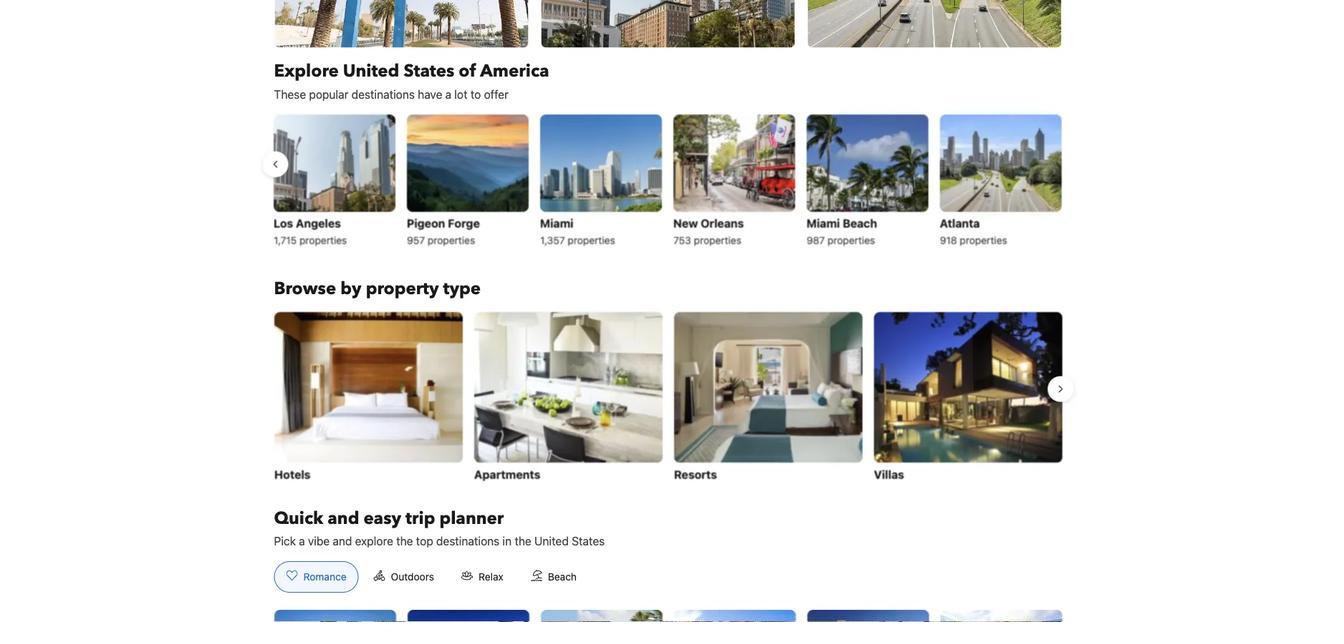 Task type: locate. For each thing, give the bounding box(es) containing it.
1 vertical spatial beach
[[548, 571, 577, 583]]

atlanta
[[940, 216, 980, 230]]

1 horizontal spatial a
[[445, 87, 451, 101]]

apartments link
[[474, 312, 662, 484]]

0 horizontal spatial miami
[[541, 216, 574, 230]]

1 vertical spatial region
[[263, 306, 1074, 490]]

properties inside miami beach 987 properties
[[828, 234, 875, 246]]

0 vertical spatial states
[[404, 59, 454, 83]]

properties for miami
[[828, 234, 875, 246]]

1 vertical spatial a
[[299, 535, 305, 548]]

4 properties from the left
[[694, 234, 742, 246]]

in
[[503, 535, 512, 548]]

region
[[263, 109, 1074, 255], [263, 306, 1074, 490]]

1 horizontal spatial beach
[[843, 216, 878, 230]]

tab list containing romance
[[263, 562, 600, 594]]

0 horizontal spatial states
[[404, 59, 454, 83]]

miami 1,357 properties
[[541, 216, 616, 246]]

miami inside miami 1,357 properties
[[541, 216, 574, 230]]

quick
[[274, 507, 323, 530]]

united
[[343, 59, 399, 83], [534, 535, 569, 548]]

properties
[[300, 234, 347, 246], [428, 234, 475, 246], [568, 234, 616, 246], [694, 234, 742, 246], [828, 234, 875, 246], [960, 234, 1008, 246]]

miami for beach
[[807, 216, 840, 230]]

properties inside new orleans 753 properties
[[694, 234, 742, 246]]

properties right the 987
[[828, 234, 875, 246]]

properties right the 1,357
[[568, 234, 616, 246]]

a left vibe
[[299, 535, 305, 548]]

miami up the 987
[[807, 216, 840, 230]]

destinations left have
[[351, 87, 415, 101]]

trip
[[406, 507, 435, 530]]

2 properties from the left
[[428, 234, 475, 246]]

destinations inside explore united states of america these popular destinations have a lot to offer
[[351, 87, 415, 101]]

browse by property type
[[274, 277, 481, 301]]

forge
[[448, 216, 480, 230]]

states
[[404, 59, 454, 83], [572, 535, 605, 548]]

romance button
[[274, 562, 359, 593]]

0 vertical spatial destinations
[[351, 87, 415, 101]]

properties inside los angeles 1,715 properties
[[300, 234, 347, 246]]

destinations
[[351, 87, 415, 101], [436, 535, 500, 548]]

quick and easy trip planner pick a vibe and explore the top destinations in the united states
[[274, 507, 605, 548]]

properties down "forge"
[[428, 234, 475, 246]]

explore
[[355, 535, 393, 548]]

6 properties from the left
[[960, 234, 1008, 246]]

los
[[274, 216, 293, 230]]

new orleans 753 properties
[[674, 216, 744, 246]]

a left lot
[[445, 87, 451, 101]]

property
[[366, 277, 439, 301]]

2 miami from the left
[[807, 216, 840, 230]]

the
[[396, 535, 413, 548], [515, 535, 531, 548]]

region containing hotels
[[263, 306, 1074, 490]]

beach inside button
[[548, 571, 577, 583]]

miami beach 987 properties
[[807, 216, 878, 246]]

1 vertical spatial states
[[572, 535, 605, 548]]

1 vertical spatial united
[[534, 535, 569, 548]]

1 horizontal spatial united
[[534, 535, 569, 548]]

1 horizontal spatial states
[[572, 535, 605, 548]]

villas
[[874, 467, 904, 481]]

1 horizontal spatial miami
[[807, 216, 840, 230]]

1 region from the top
[[263, 109, 1074, 255]]

and up vibe
[[328, 507, 359, 530]]

united inside the quick and easy trip planner pick a vibe and explore the top destinations in the united states
[[534, 535, 569, 548]]

explore
[[274, 59, 339, 83]]

los angeles 1,715 properties
[[274, 216, 347, 246]]

region containing los angeles
[[263, 109, 1074, 255]]

1 horizontal spatial the
[[515, 535, 531, 548]]

1 horizontal spatial destinations
[[436, 535, 500, 548]]

lot
[[454, 87, 468, 101]]

destinations down planner
[[436, 535, 500, 548]]

0 horizontal spatial the
[[396, 535, 413, 548]]

2 region from the top
[[263, 306, 1074, 490]]

these
[[274, 87, 306, 101]]

0 vertical spatial united
[[343, 59, 399, 83]]

and right vibe
[[333, 535, 352, 548]]

united up "beach" button
[[534, 535, 569, 548]]

0 horizontal spatial united
[[343, 59, 399, 83]]

properties down orleans
[[694, 234, 742, 246]]

easy
[[364, 507, 401, 530]]

properties down atlanta
[[960, 234, 1008, 246]]

properties inside pigeon forge 957 properties
[[428, 234, 475, 246]]

pick
[[274, 535, 296, 548]]

relax button
[[449, 562, 516, 593]]

states up have
[[404, 59, 454, 83]]

properties inside miami 1,357 properties
[[568, 234, 616, 246]]

properties down angeles
[[300, 234, 347, 246]]

miami inside miami beach 987 properties
[[807, 216, 840, 230]]

the left the top
[[396, 535, 413, 548]]

properties for los
[[300, 234, 347, 246]]

united inside explore united states of america these popular destinations have a lot to offer
[[343, 59, 399, 83]]

destinations inside the quick and easy trip planner pick a vibe and explore the top destinations in the united states
[[436, 535, 500, 548]]

0 vertical spatial region
[[263, 109, 1074, 255]]

villas link
[[874, 312, 1062, 484]]

pigeon forge 957 properties
[[407, 216, 480, 246]]

states up "beach" button
[[572, 535, 605, 548]]

and
[[328, 507, 359, 530], [333, 535, 352, 548]]

1 vertical spatial destinations
[[436, 535, 500, 548]]

properties for new
[[694, 234, 742, 246]]

type
[[443, 277, 481, 301]]

miami for 1,357
[[541, 216, 574, 230]]

the right in
[[515, 535, 531, 548]]

0 horizontal spatial a
[[299, 535, 305, 548]]

tab list
[[263, 562, 600, 594]]

a inside explore united states of america these popular destinations have a lot to offer
[[445, 87, 451, 101]]

1 properties from the left
[[300, 234, 347, 246]]

miami
[[541, 216, 574, 230], [807, 216, 840, 230]]

angeles
[[296, 216, 341, 230]]

918
[[940, 234, 957, 246]]

a inside the quick and easy trip planner pick a vibe and explore the top destinations in the united states
[[299, 535, 305, 548]]

3 properties from the left
[[568, 234, 616, 246]]

united up popular
[[343, 59, 399, 83]]

a
[[445, 87, 451, 101], [299, 535, 305, 548]]

have
[[418, 87, 442, 101]]

0 vertical spatial a
[[445, 87, 451, 101]]

0 horizontal spatial beach
[[548, 571, 577, 583]]

5 properties from the left
[[828, 234, 875, 246]]

hotels
[[274, 467, 310, 481]]

1 miami from the left
[[541, 216, 574, 230]]

states inside the quick and easy trip planner pick a vibe and explore the top destinations in the united states
[[572, 535, 605, 548]]

beach button
[[519, 562, 589, 593]]

beach
[[843, 216, 878, 230], [548, 571, 577, 583]]

1 the from the left
[[396, 535, 413, 548]]

outdoors button
[[361, 562, 446, 593]]

miami up the 1,357
[[541, 216, 574, 230]]

753
[[674, 234, 692, 246]]

0 vertical spatial beach
[[843, 216, 878, 230]]

0 horizontal spatial destinations
[[351, 87, 415, 101]]



Task type: describe. For each thing, give the bounding box(es) containing it.
apartments
[[474, 467, 540, 481]]

resorts link
[[674, 312, 862, 484]]

of
[[459, 59, 476, 83]]

0 vertical spatial and
[[328, 507, 359, 530]]

planner
[[439, 507, 504, 530]]

pigeon
[[407, 216, 446, 230]]

new
[[674, 216, 698, 230]]

beach inside miami beach 987 properties
[[843, 216, 878, 230]]

popular
[[309, 87, 348, 101]]

hotels link
[[274, 312, 462, 484]]

relax
[[479, 571, 503, 583]]

romance
[[303, 571, 346, 583]]

outdoors
[[391, 571, 434, 583]]

browse
[[274, 277, 336, 301]]

1,357
[[541, 234, 565, 246]]

957
[[407, 234, 425, 246]]

resorts
[[674, 467, 717, 481]]

explore united states of america these popular destinations have a lot to offer
[[274, 59, 549, 101]]

properties for pigeon
[[428, 234, 475, 246]]

987
[[807, 234, 825, 246]]

1 vertical spatial and
[[333, 535, 352, 548]]

states inside explore united states of america these popular destinations have a lot to offer
[[404, 59, 454, 83]]

by
[[340, 277, 362, 301]]

1,715
[[274, 234, 297, 246]]

offer
[[484, 87, 509, 101]]

to
[[471, 87, 481, 101]]

2 the from the left
[[515, 535, 531, 548]]

top
[[416, 535, 433, 548]]

properties inside atlanta 918 properties
[[960, 234, 1008, 246]]

orleans
[[701, 216, 744, 230]]

america
[[480, 59, 549, 83]]

vibe
[[308, 535, 330, 548]]

atlanta 918 properties
[[940, 216, 1008, 246]]



Task type: vqa. For each thing, say whether or not it's contained in the screenshot.
Children
no



